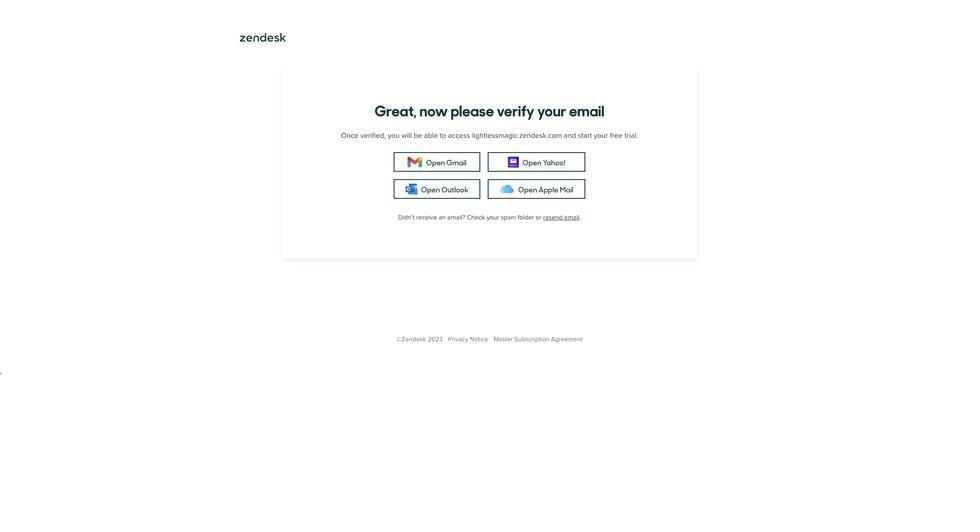 Task type: vqa. For each thing, say whether or not it's contained in the screenshot.
Master
yes



Task type: describe. For each thing, give the bounding box(es) containing it.
great,
[[375, 99, 417, 121]]

2023
[[428, 336, 443, 344]]

great, now please verify your email
[[375, 99, 605, 121]]

gmail
[[447, 157, 467, 167]]

open for open yahoo!
[[523, 157, 542, 167]]

open yahoo! link
[[488, 152, 586, 172]]

spam
[[501, 214, 516, 222]]

folder
[[518, 214, 534, 222]]

to
[[440, 131, 446, 140]]

open for open outlook
[[421, 184, 440, 194]]

your email
[[537, 99, 605, 121]]

once verified, you will be able to access lightlessmagic .zendesk.com and start your free trial.
[[341, 131, 638, 140]]

resend
[[543, 214, 563, 222]]

0 vertical spatial your
[[594, 131, 608, 140]]

now
[[420, 99, 448, 121]]

open for open gmail
[[426, 157, 445, 167]]

verify
[[497, 99, 535, 121]]

.
[[580, 214, 581, 222]]

lightlessmagic
[[472, 131, 518, 140]]

open outlook link
[[394, 179, 481, 199]]

and
[[564, 131, 576, 140]]

open gmail
[[426, 157, 467, 167]]

mail
[[560, 184, 574, 194]]

free
[[610, 131, 623, 140]]

receive
[[416, 214, 437, 222]]

©zendesk 2023 link
[[397, 336, 443, 344]]

didn't receive an email? check your spam folder or resend email .
[[398, 214, 581, 222]]

.zendesk.com
[[518, 131, 562, 140]]

resend email link
[[543, 214, 580, 222]]

privacy notice link
[[448, 336, 488, 344]]

email
[[565, 214, 580, 222]]

open apple mail link
[[488, 179, 586, 199]]

master
[[494, 336, 513, 344]]

open outlook
[[421, 184, 469, 194]]

an
[[439, 214, 446, 222]]

once
[[341, 131, 359, 140]]

email?
[[447, 214, 465, 222]]

check
[[467, 214, 485, 222]]



Task type: locate. For each thing, give the bounding box(es) containing it.
outlook
[[442, 184, 469, 194]]

your
[[594, 131, 608, 140], [487, 214, 499, 222]]

open left gmail
[[426, 157, 445, 167]]

verified,
[[360, 131, 386, 140]]

start
[[578, 131, 592, 140]]

1 horizontal spatial your
[[594, 131, 608, 140]]

privacy
[[448, 336, 468, 344]]

apple
[[539, 184, 559, 194]]

open left outlook at left top
[[421, 184, 440, 194]]

0 horizontal spatial your
[[487, 214, 499, 222]]

open
[[426, 157, 445, 167], [523, 157, 542, 167], [421, 184, 440, 194], [518, 184, 537, 194]]

master subscription agreement link
[[494, 336, 583, 344]]

yahoo!
[[543, 157, 566, 167]]

privacy notice
[[448, 336, 488, 344]]

trial.
[[625, 131, 638, 140]]

1 vertical spatial your
[[487, 214, 499, 222]]

or
[[536, 214, 542, 222]]

open apple mail
[[518, 184, 574, 194]]

open left apple
[[518, 184, 537, 194]]

©zendesk
[[397, 336, 426, 344]]

you
[[388, 131, 400, 140]]

master subscription agreement
[[494, 336, 583, 344]]

open gmail link
[[394, 152, 481, 172]]

open for open apple mail
[[518, 184, 537, 194]]

©zendesk 2023
[[397, 336, 443, 344]]

open left yahoo!
[[523, 157, 542, 167]]

be
[[414, 131, 422, 140]]

open yahoo!
[[523, 157, 566, 167]]

please
[[451, 99, 494, 121]]

your left spam
[[487, 214, 499, 222]]

your left free
[[594, 131, 608, 140]]

didn't
[[398, 214, 415, 222]]

access
[[448, 131, 470, 140]]

notice
[[470, 336, 488, 344]]

zendesk image
[[240, 33, 286, 42]]

agreement
[[551, 336, 583, 344]]

subscription
[[515, 336, 550, 344]]

able
[[424, 131, 438, 140]]

will
[[402, 131, 412, 140]]



